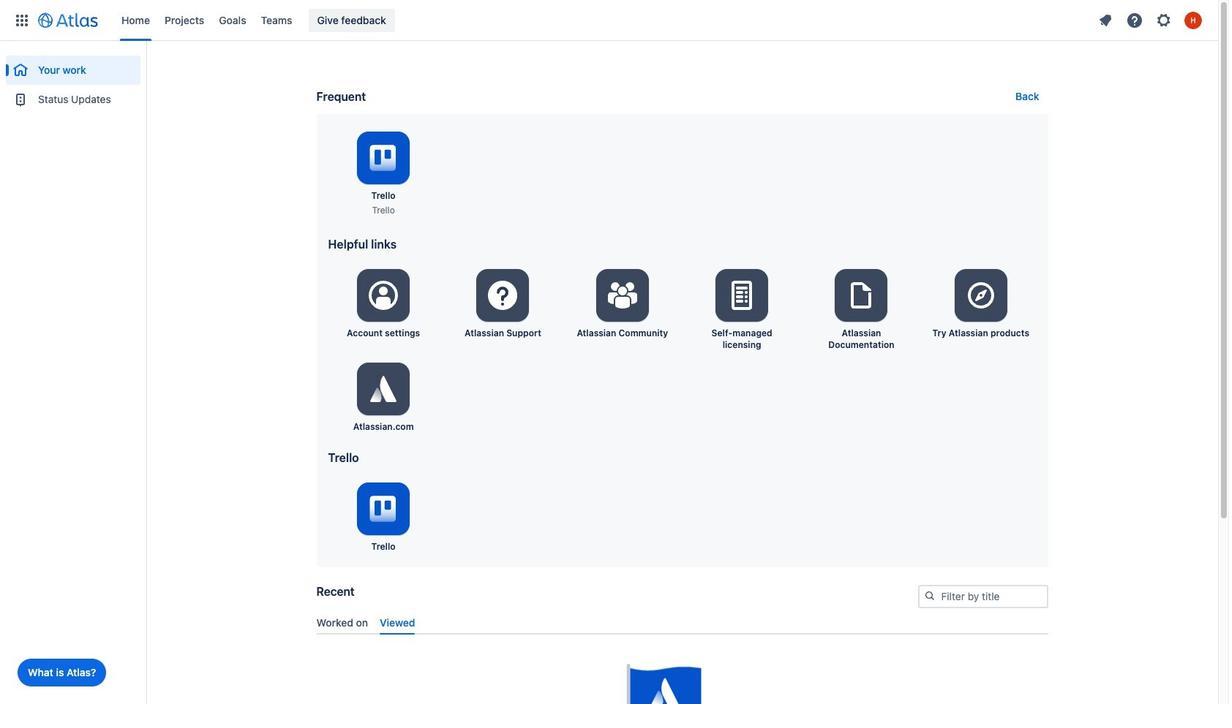Task type: locate. For each thing, give the bounding box(es) containing it.
1 settings image from the left
[[366, 278, 401, 313]]

group
[[6, 41, 141, 119]]

help icon image
[[1126, 11, 1144, 29]]

3 settings image from the left
[[725, 278, 760, 313]]

2 settings image from the left
[[486, 278, 521, 313]]

settings image
[[366, 278, 401, 313], [486, 278, 521, 313], [725, 278, 760, 313], [964, 278, 999, 313]]

settings image
[[1156, 11, 1173, 29], [605, 278, 640, 313], [844, 278, 879, 313], [366, 372, 401, 407]]

list
[[114, 0, 1093, 41], [1093, 8, 1210, 32]]

4 settings image from the left
[[964, 278, 999, 313]]

tab list
[[311, 611, 1054, 635]]

banner
[[0, 0, 1219, 41]]



Task type: describe. For each thing, give the bounding box(es) containing it.
top element
[[9, 0, 1093, 41]]

Filter by title field
[[920, 587, 1047, 607]]

search image
[[924, 591, 936, 602]]

switch to... image
[[13, 11, 31, 29]]

notifications image
[[1097, 11, 1115, 29]]

account image
[[1185, 11, 1202, 29]]



Task type: vqa. For each thing, say whether or not it's contained in the screenshot.
Close banner image
no



